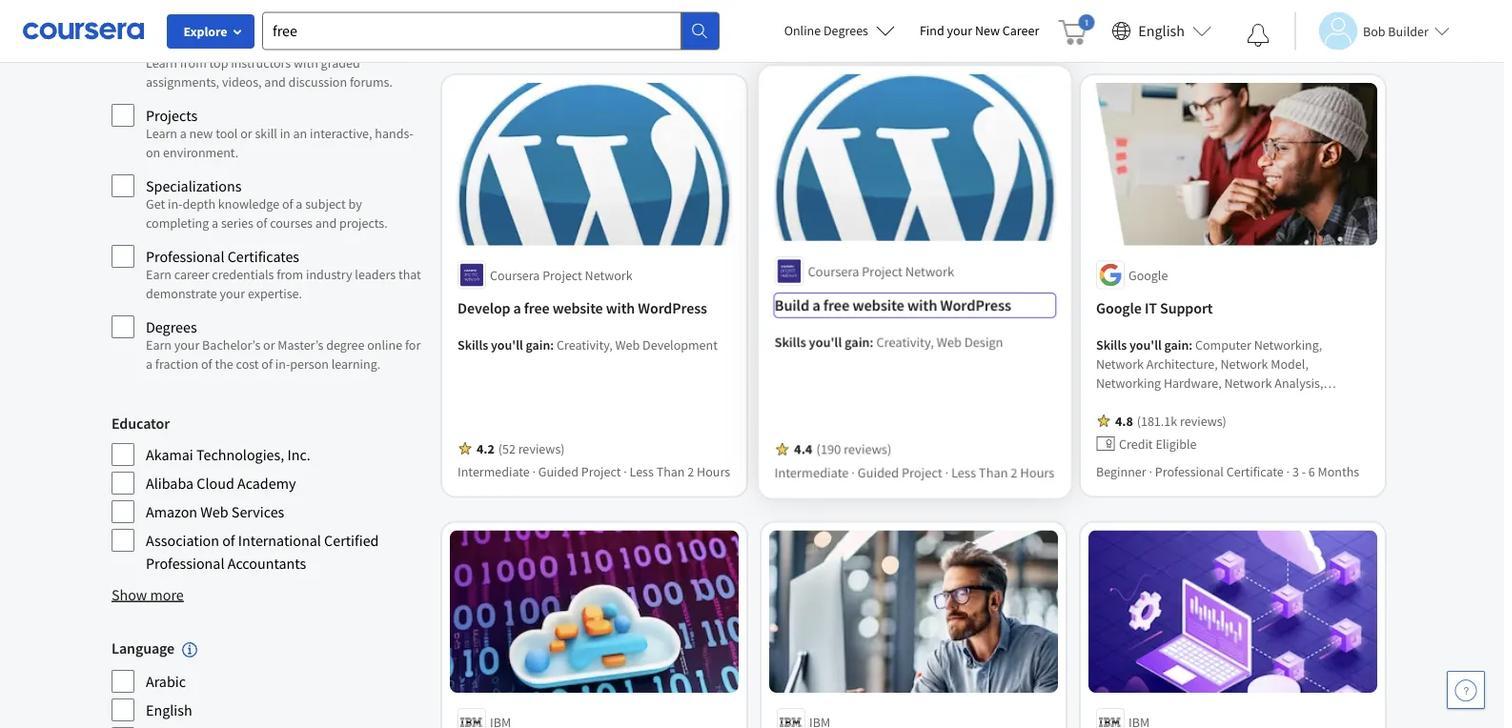 Task type: vqa. For each thing, say whether or not it's contained in the screenshot.


Task type: describe. For each thing, give the bounding box(es) containing it.
show
[[112, 586, 147, 605]]

earn for professional certificates
[[146, 266, 172, 283]]

4.8
[[1116, 412, 1134, 429]]

career
[[1003, 22, 1040, 39]]

0 horizontal spatial degrees
[[146, 318, 197, 337]]

educator
[[112, 414, 170, 433]]

english button
[[1105, 0, 1220, 62]]

than for develop a free website with wordpress
[[657, 463, 685, 480]]

degree
[[326, 337, 365, 354]]

build a free website with wordpress
[[776, 297, 1010, 317]]

1 course from the left
[[517, 15, 556, 32]]

3 course from the left
[[1156, 15, 1194, 32]]

reviews) for develop
[[518, 440, 565, 457]]

arabic
[[146, 672, 186, 691]]

credit eligible
[[1120, 435, 1197, 452]]

your for new
[[947, 22, 973, 39]]

find
[[920, 22, 945, 39]]

with for develop a free website with wordpress
[[606, 299, 635, 318]]

instructors
[[231, 54, 291, 72]]

alibaba cloud academy
[[146, 474, 296, 493]]

bob
[[1364, 22, 1386, 40]]

help center image
[[1455, 679, 1478, 702]]

academy
[[237, 474, 296, 493]]

gain for google
[[1165, 336, 1189, 353]]

association
[[146, 531, 219, 550]]

2 for develop a free website with wordpress
[[688, 463, 694, 480]]

on for tutorials.
[[184, 3, 199, 20]]

services
[[232, 503, 284, 522]]

accountants
[[228, 554, 306, 573]]

show notifications image
[[1247, 24, 1270, 47]]

1 horizontal spatial months
[[1229, 15, 1270, 32]]

technologies,
[[196, 445, 284, 464]]

hands- for build job-relevant skills in under 2 hours with hands-on tutorials.
[[146, 3, 184, 20]]

demonstrate
[[146, 285, 217, 302]]

from inside earn career credentials from industry leaders that demonstrate your expertise.
[[277, 266, 303, 283]]

online degrees
[[784, 22, 869, 39]]

web for develop a free website with wordpress
[[616, 336, 640, 353]]

cloud
[[197, 474, 234, 493]]

creativity, for develop
[[557, 336, 613, 353]]

certificate
[[1227, 463, 1284, 480]]

skills
[[248, 0, 276, 1]]

1 vertical spatial professional
[[1156, 463, 1224, 480]]

it
[[1145, 299, 1158, 318]]

more
[[150, 586, 184, 605]]

shopping cart: 1 item image
[[1059, 14, 1095, 45]]

network for develop a free website with wordpress
[[585, 266, 633, 284]]

learning.
[[332, 356, 381, 373]]

beginner · course · 1 - 4 weeks
[[458, 15, 626, 32]]

information about this filter group image
[[182, 642, 197, 658]]

build job-relevant skills in under 2 hours with hands-on tutorials.
[[146, 0, 397, 20]]

web inside educator group
[[201, 503, 229, 522]]

earn career credentials from industry leaders that demonstrate your expertise.
[[146, 266, 421, 302]]

google it support link
[[1097, 297, 1370, 320]]

akamai
[[146, 445, 193, 464]]

skills you'll gain : creativity, web design
[[776, 335, 1002, 352]]

of down the "knowledge" at the top left
[[256, 215, 267, 232]]

wordpress for develop a free website with wordpress
[[638, 299, 707, 318]]

skill
[[255, 125, 277, 142]]

2 horizontal spatial 3
[[1293, 463, 1300, 480]]

coursera for build
[[809, 265, 860, 282]]

credit
[[1120, 435, 1153, 452]]

show more
[[112, 586, 184, 605]]

skills you'll gain : creativity, web development
[[458, 336, 718, 353]]

courses
[[146, 35, 197, 54]]

new
[[189, 125, 213, 142]]

earn for degrees
[[146, 337, 172, 354]]

expertise.
[[248, 285, 302, 302]]

of right cost on the left of the page
[[262, 356, 273, 373]]

coursera image
[[23, 15, 144, 46]]

tutorials.
[[202, 3, 252, 20]]

courses
[[270, 215, 313, 232]]

reviews) for build
[[844, 440, 892, 458]]

a up courses
[[296, 195, 303, 213]]

2 course from the left
[[836, 15, 875, 32]]

akamai technologies, inc.
[[146, 445, 311, 464]]

- left the show notifications image
[[1212, 15, 1217, 32]]

1 beginner · course · 1 - 3 months from the left
[[777, 15, 951, 32]]

eligible
[[1156, 435, 1197, 452]]

relevant
[[200, 0, 246, 1]]

guided for build
[[858, 463, 899, 481]]

- left find
[[893, 15, 897, 32]]

job-
[[178, 0, 200, 1]]

master's
[[278, 337, 324, 354]]

bob builder
[[1364, 22, 1429, 40]]

international
[[238, 531, 321, 550]]

hours for develop a free website with wordpress
[[697, 463, 731, 480]]

that
[[399, 266, 421, 283]]

(190
[[817, 440, 842, 458]]

degrees inside online degrees dropdown button
[[824, 22, 869, 39]]

specializations
[[146, 176, 242, 195]]

bachelor's
[[202, 337, 261, 354]]

language
[[112, 639, 175, 658]]

of left the
[[201, 356, 212, 373]]

cost
[[236, 356, 259, 373]]

4.4 (190 reviews)
[[795, 440, 892, 458]]

coursera for develop
[[490, 266, 540, 284]]

free for build
[[824, 297, 850, 317]]

website for develop
[[553, 299, 603, 318]]

english inside the language group
[[146, 701, 192, 720]]

explore button
[[167, 14, 255, 49]]

gain for build
[[845, 335, 870, 352]]

network for build a free website with wordpress
[[905, 265, 953, 282]]

the
[[215, 356, 233, 373]]

skills you'll gain :
[[1097, 336, 1196, 353]]

design
[[963, 335, 1002, 352]]

discussion
[[289, 73, 347, 91]]

0 horizontal spatial months
[[909, 15, 951, 32]]

google it support
[[1097, 299, 1214, 318]]

build for build job-relevant skills in under 2 hours with hands-on tutorials.
[[146, 0, 175, 1]]

new
[[975, 22, 1000, 39]]

with for build a free website with wordpress
[[907, 297, 937, 317]]

of up courses
[[282, 195, 293, 213]]

in inside build job-relevant skills in under 2 hours with hands-on tutorials.
[[279, 0, 289, 1]]

inc.
[[287, 445, 311, 464]]

english inside button
[[1139, 21, 1185, 41]]

build for build a free website with wordpress
[[776, 297, 810, 317]]

bob builder button
[[1295, 12, 1450, 50]]

earn your bachelor's or master's degree online for a fraction of the cost of in-person learning.
[[146, 337, 421, 373]]

in- inside the get in-depth knowledge of a subject by completing a series of courses and projects.
[[168, 195, 183, 213]]

intermediate · guided project · less than 2 hours for build
[[776, 463, 1052, 481]]

online degrees button
[[769, 10, 911, 51]]

develop
[[458, 299, 511, 318]]

get
[[146, 195, 165, 213]]

4
[[580, 15, 587, 32]]

1 horizontal spatial 3
[[1219, 15, 1226, 32]]

4.2
[[477, 440, 495, 457]]

association of international certified professional accountants
[[146, 531, 379, 573]]

certified
[[324, 531, 379, 550]]

(52
[[498, 440, 516, 457]]

leaders
[[355, 266, 396, 283]]

0 horizontal spatial 3
[[900, 15, 906, 32]]

you'll for google
[[1130, 336, 1162, 353]]

online
[[367, 337, 403, 354]]

- left the 6
[[1302, 463, 1306, 480]]

show more button
[[112, 584, 184, 606]]



Task type: locate. For each thing, give the bounding box(es) containing it.
and inside 'learn from top instructors with graded assignments, videos, and discussion forums.'
[[264, 73, 286, 91]]

earn
[[146, 266, 172, 283], [146, 337, 172, 354]]

0 horizontal spatial english
[[146, 701, 192, 720]]

1 horizontal spatial english
[[1139, 21, 1185, 41]]

1 horizontal spatial 1
[[884, 15, 890, 32]]

a left fraction
[[146, 356, 153, 373]]

0 horizontal spatial coursera
[[490, 266, 540, 284]]

1 horizontal spatial degrees
[[824, 22, 869, 39]]

2 earn from the top
[[146, 337, 172, 354]]

with up skills you'll gain : creativity, web development
[[606, 299, 635, 318]]

with inside 'learn from top instructors with graded assignments, videos, and discussion forums.'
[[294, 54, 318, 72]]

1 horizontal spatial wordpress
[[940, 297, 1010, 317]]

creativity,
[[877, 335, 933, 352], [557, 336, 613, 353]]

1 vertical spatial in-
[[275, 356, 290, 373]]

from inside 'learn from top instructors with graded assignments, videos, and discussion forums.'
[[180, 54, 207, 72]]

gain down develop a free website with wordpress
[[526, 336, 551, 353]]

language group
[[112, 637, 423, 729]]

or
[[241, 125, 252, 142], [263, 337, 275, 354]]

web down cloud
[[201, 503, 229, 522]]

credentials
[[212, 266, 274, 283]]

learn for projects
[[146, 125, 177, 142]]

1 horizontal spatial skills
[[776, 335, 807, 352]]

hands- inside learn a new tool or skill in an interactive, hands- on environment.
[[375, 125, 414, 142]]

1 horizontal spatial or
[[263, 337, 275, 354]]

1 horizontal spatial in-
[[275, 356, 290, 373]]

course left the 4
[[517, 15, 556, 32]]

1 1 from the left
[[564, 15, 571, 32]]

0 vertical spatial learn
[[146, 54, 177, 72]]

3 1 from the left
[[1203, 15, 1210, 32]]

hours
[[697, 463, 731, 480], [1018, 463, 1052, 481]]

1 left the show notifications image
[[1203, 15, 1210, 32]]

2 vertical spatial your
[[174, 337, 200, 354]]

professional down eligible
[[1156, 463, 1224, 480]]

amazon
[[146, 503, 197, 522]]

and inside the get in-depth knowledge of a subject by completing a series of courses and projects.
[[315, 215, 337, 232]]

0 horizontal spatial gain
[[526, 336, 551, 353]]

in
[[279, 0, 289, 1], [280, 125, 291, 142]]

1 earn from the top
[[146, 266, 172, 283]]

wordpress up design
[[940, 297, 1010, 317]]

learn inside 'learn from top instructors with graded assignments, videos, and discussion forums.'
[[146, 54, 177, 72]]

course
[[517, 15, 556, 32], [836, 15, 875, 32], [1156, 15, 1194, 32]]

degrees right online
[[824, 22, 869, 39]]

professional
[[146, 247, 225, 266], [1156, 463, 1224, 480], [146, 554, 225, 573]]

reviews) up eligible
[[1181, 412, 1227, 429]]

coursera up the build a free website with wordpress
[[809, 265, 860, 282]]

or right 'tool'
[[241, 125, 252, 142]]

web down develop a free website with wordpress link
[[616, 336, 640, 353]]

amazon web services
[[146, 503, 284, 522]]

your down credentials on the top left of the page
[[220, 285, 245, 302]]

than for build a free website with wordpress
[[978, 463, 1006, 481]]

on down projects
[[146, 144, 160, 161]]

2
[[328, 0, 335, 1], [688, 463, 694, 480], [1009, 463, 1016, 481]]

1 horizontal spatial beginner · course · 1 - 3 months
[[1097, 15, 1270, 32]]

on for environment.
[[146, 144, 160, 161]]

2 horizontal spatial reviews)
[[1181, 412, 1227, 429]]

2 horizontal spatial 2
[[1009, 463, 1016, 481]]

2 for build a free website with wordpress
[[1009, 463, 1016, 481]]

0 vertical spatial degrees
[[824, 22, 869, 39]]

: for develop
[[551, 336, 554, 353]]

google
[[1129, 266, 1169, 284], [1097, 299, 1142, 318]]

hours for build a free website with wordpress
[[1018, 463, 1052, 481]]

in inside learn a new tool or skill in an interactive, hands- on environment.
[[280, 125, 291, 142]]

intermediate down 4.4
[[776, 463, 849, 481]]

0 horizontal spatial web
[[201, 503, 229, 522]]

you'll down develop
[[491, 336, 523, 353]]

0 horizontal spatial reviews)
[[518, 440, 565, 457]]

build a free website with wordpress link
[[776, 295, 1053, 319]]

projects.
[[340, 215, 388, 232]]

professional down the association
[[146, 554, 225, 573]]

reviews) for google
[[1181, 412, 1227, 429]]

0 horizontal spatial guided
[[539, 463, 579, 480]]

earn inside earn your bachelor's or master's degree online for a fraction of the cost of in-person learning.
[[146, 337, 172, 354]]

projects
[[146, 106, 197, 125]]

months right the 6
[[1318, 463, 1360, 480]]

3 left the show notifications image
[[1219, 15, 1226, 32]]

you'll down the build a free website with wordpress
[[810, 335, 843, 352]]

:
[[870, 335, 874, 352], [551, 336, 554, 353], [1189, 336, 1193, 353]]

intermediate down 4.2
[[458, 463, 530, 480]]

learn left new
[[146, 125, 177, 142]]

web left design
[[936, 335, 961, 352]]

0 vertical spatial earn
[[146, 266, 172, 283]]

top
[[209, 54, 228, 72]]

intermediate for develop
[[458, 463, 530, 480]]

2 horizontal spatial :
[[1189, 336, 1193, 353]]

1 horizontal spatial :
[[870, 335, 874, 352]]

0 horizontal spatial course
[[517, 15, 556, 32]]

website up skills you'll gain : creativity, web design
[[853, 297, 904, 317]]

free for develop
[[524, 299, 550, 318]]

hands-
[[146, 3, 184, 20], [375, 125, 414, 142]]

professional inside association of international certified professional accountants
[[146, 554, 225, 573]]

intermediate · guided project · less than 2 hours down the 4.4 (190 reviews)
[[776, 463, 1052, 481]]

0 horizontal spatial coursera project network
[[490, 266, 633, 284]]

2 learn from the top
[[146, 125, 177, 142]]

forums.
[[350, 73, 393, 91]]

coursera up develop
[[490, 266, 540, 284]]

1 vertical spatial learn
[[146, 125, 177, 142]]

degrees
[[824, 22, 869, 39], [146, 318, 197, 337]]

wordpress up development
[[638, 299, 707, 318]]

1 horizontal spatial you'll
[[810, 335, 843, 352]]

and down subject
[[315, 215, 337, 232]]

reviews)
[[1181, 412, 1227, 429], [518, 440, 565, 457], [844, 440, 892, 458]]

english right shopping cart: 1 item icon
[[1139, 21, 1185, 41]]

free right develop
[[524, 299, 550, 318]]

1 left the 4
[[564, 15, 571, 32]]

1 than from the left
[[657, 463, 685, 480]]

coursera project network for build
[[809, 265, 953, 282]]

intermediate · guided project · less than 2 hours down 4.2 (52 reviews)
[[458, 463, 731, 480]]

0 horizontal spatial beginner · course · 1 - 3 months
[[777, 15, 951, 32]]

1 horizontal spatial free
[[824, 297, 850, 317]]

series
[[221, 215, 254, 232]]

learn up assignments,
[[146, 54, 177, 72]]

2 horizontal spatial your
[[947, 22, 973, 39]]

gain down the build a free website with wordpress
[[845, 335, 870, 352]]

fraction
[[155, 356, 199, 373]]

depth
[[183, 195, 216, 213]]

videos,
[[222, 73, 262, 91]]

1 vertical spatial english
[[146, 701, 192, 720]]

learn from top instructors with graded assignments, videos, and discussion forums.
[[146, 54, 393, 91]]

get in-depth knowledge of a subject by completing a series of courses and projects.
[[146, 195, 388, 232]]

tool
[[216, 125, 238, 142]]

less for build a free website with wordpress
[[950, 463, 975, 481]]

2 vertical spatial professional
[[146, 554, 225, 573]]

from up assignments,
[[180, 54, 207, 72]]

1 horizontal spatial than
[[978, 463, 1006, 481]]

0 horizontal spatial and
[[264, 73, 286, 91]]

online
[[784, 22, 821, 39]]

website up skills you'll gain : creativity, web development
[[553, 299, 603, 318]]

from up expertise.
[[277, 266, 303, 283]]

learn a new tool or skill in an interactive, hands- on environment.
[[146, 125, 414, 161]]

2 than from the left
[[978, 463, 1006, 481]]

1 vertical spatial earn
[[146, 337, 172, 354]]

professional down completing
[[146, 247, 225, 266]]

intermediate for build
[[776, 463, 849, 481]]

2 horizontal spatial web
[[936, 335, 961, 352]]

1 vertical spatial in
[[280, 125, 291, 142]]

your up fraction
[[174, 337, 200, 354]]

google for google
[[1129, 266, 1169, 284]]

a up skills you'll gain : creativity, web design
[[813, 297, 821, 317]]

you'll for build
[[810, 335, 843, 352]]

1 intermediate · guided project · less than 2 hours from the left
[[458, 463, 731, 480]]

2 horizontal spatial skills
[[1097, 336, 1127, 353]]

0 horizontal spatial free
[[524, 299, 550, 318]]

learn inside learn a new tool or skill in an interactive, hands- on environment.
[[146, 125, 177, 142]]

with up discussion
[[294, 54, 318, 72]]

1 horizontal spatial course
[[836, 15, 875, 32]]

with for learn from top instructors with graded assignments, videos, and discussion forums.
[[294, 54, 318, 72]]

0 horizontal spatial less
[[630, 463, 654, 480]]

on inside learn a new tool or skill in an interactive, hands- on environment.
[[146, 144, 160, 161]]

support
[[1161, 299, 1214, 318]]

certificates
[[228, 247, 299, 266]]

career
[[174, 266, 209, 283]]

0 vertical spatial or
[[241, 125, 252, 142]]

and down the 'instructors'
[[264, 73, 286, 91]]

a left series
[[212, 215, 219, 232]]

course left the show notifications image
[[1156, 15, 1194, 32]]

1 horizontal spatial network
[[905, 265, 953, 282]]

your inside earn your bachelor's or master's degree online for a fraction of the cost of in-person learning.
[[174, 337, 200, 354]]

in right "skills"
[[279, 0, 289, 1]]

1 intermediate from the left
[[458, 463, 530, 480]]

less for develop a free website with wordpress
[[630, 463, 654, 480]]

develop a free website with wordpress link
[[458, 297, 731, 320]]

-
[[573, 15, 578, 32], [893, 15, 897, 32], [1212, 15, 1217, 32], [1302, 463, 1306, 480]]

1 horizontal spatial hands-
[[375, 125, 414, 142]]

months left new
[[909, 15, 951, 32]]

1 horizontal spatial website
[[853, 297, 904, 317]]

graded
[[321, 54, 360, 72]]

1 horizontal spatial hours
[[1018, 463, 1052, 481]]

1 horizontal spatial web
[[616, 336, 640, 353]]

1 guided from the left
[[539, 463, 579, 480]]

1 learn from the top
[[146, 54, 177, 72]]

3 left find
[[900, 15, 906, 32]]

guided for develop
[[539, 463, 579, 480]]

2 horizontal spatial gain
[[1165, 336, 1189, 353]]

0 horizontal spatial or
[[241, 125, 252, 142]]

2 1 from the left
[[884, 15, 890, 32]]

: down the build a free website with wordpress
[[870, 335, 874, 352]]

1 horizontal spatial intermediate · guided project · less than 2 hours
[[776, 463, 1052, 481]]

reviews) right the (190
[[844, 440, 892, 458]]

2 beginner · course · 1 - 3 months from the left
[[1097, 15, 1270, 32]]

1 horizontal spatial reviews)
[[844, 440, 892, 458]]

find your new career link
[[911, 19, 1049, 43]]

network up develop a free website with wordpress link
[[585, 266, 633, 284]]

0 horizontal spatial build
[[146, 0, 175, 1]]

1 horizontal spatial and
[[315, 215, 337, 232]]

coursera project network up the build a free website with wordpress
[[809, 265, 953, 282]]

coursera project network for develop
[[490, 266, 633, 284]]

skills for build
[[776, 335, 807, 352]]

1 vertical spatial from
[[277, 266, 303, 283]]

creativity, for build
[[877, 335, 933, 352]]

0 vertical spatial from
[[180, 54, 207, 72]]

a inside learn a new tool or skill in an interactive, hands- on environment.
[[180, 125, 187, 142]]

knowledge
[[218, 195, 279, 213]]

1 hours from the left
[[697, 463, 731, 480]]

: for build
[[870, 335, 874, 352]]

and
[[264, 73, 286, 91], [315, 215, 337, 232]]

1 horizontal spatial gain
[[845, 335, 870, 352]]

free up skills you'll gain : creativity, web design
[[824, 297, 850, 317]]

0 horizontal spatial on
[[146, 144, 160, 161]]

in- down master's
[[275, 356, 290, 373]]

hands- right interactive,
[[375, 125, 414, 142]]

course right online
[[836, 15, 875, 32]]

intermediate · guided project · less than 2 hours for develop
[[458, 463, 731, 480]]

0 horizontal spatial intermediate · guided project · less than 2 hours
[[458, 463, 731, 480]]

website for build
[[853, 297, 904, 317]]

your right find
[[947, 22, 973, 39]]

0 horizontal spatial skills
[[458, 336, 488, 353]]

1 vertical spatial or
[[263, 337, 275, 354]]

creativity, down develop a free website with wordpress
[[557, 336, 613, 353]]

you'll for develop
[[491, 336, 523, 353]]

earn inside earn career credentials from industry leaders that demonstrate your expertise.
[[146, 266, 172, 283]]

from
[[180, 54, 207, 72], [277, 266, 303, 283]]

2 horizontal spatial course
[[1156, 15, 1194, 32]]

a left new
[[180, 125, 187, 142]]

in- inside earn your bachelor's or master's degree online for a fraction of the cost of in-person learning.
[[275, 356, 290, 373]]

1 vertical spatial build
[[776, 297, 810, 317]]

coursera project network up develop a free website with wordpress
[[490, 266, 633, 284]]

a
[[180, 125, 187, 142], [296, 195, 303, 213], [212, 215, 219, 232], [813, 297, 821, 317], [514, 299, 521, 318], [146, 356, 153, 373]]

on
[[184, 3, 199, 20], [146, 144, 160, 161]]

1 horizontal spatial coursera
[[809, 265, 860, 282]]

(181.1k
[[1137, 412, 1178, 429]]

hands- inside build job-relevant skills in under 2 hours with hands-on tutorials.
[[146, 3, 184, 20]]

1 vertical spatial google
[[1097, 299, 1142, 318]]

: for google
[[1189, 336, 1193, 353]]

months
[[909, 15, 951, 32], [1229, 15, 1270, 32], [1318, 463, 1360, 480]]

your for bachelor's
[[174, 337, 200, 354]]

in- up completing
[[168, 195, 183, 213]]

google for google it support
[[1097, 299, 1142, 318]]

0 vertical spatial build
[[146, 0, 175, 1]]

you'll
[[810, 335, 843, 352], [491, 336, 523, 353], [1130, 336, 1162, 353]]

1 vertical spatial and
[[315, 215, 337, 232]]

guided
[[539, 463, 579, 480], [858, 463, 899, 481]]

earn up demonstrate
[[146, 266, 172, 283]]

completing
[[146, 215, 209, 232]]

gain for develop
[[526, 336, 551, 353]]

skills for develop
[[458, 336, 488, 353]]

of down the "amazon web services"
[[222, 531, 235, 550]]

for
[[405, 337, 421, 354]]

industry
[[306, 266, 352, 283]]

a inside earn your bachelor's or master's degree online for a fraction of the cost of in-person learning.
[[146, 356, 153, 373]]

intermediate
[[458, 463, 530, 480], [776, 463, 849, 481]]

guided down the 4.4 (190 reviews)
[[858, 463, 899, 481]]

1 horizontal spatial coursera project network
[[809, 265, 953, 282]]

assignments,
[[146, 73, 219, 91]]

0 horizontal spatial hands-
[[146, 3, 184, 20]]

with up skills you'll gain : creativity, web design
[[907, 297, 937, 317]]

0 vertical spatial your
[[947, 22, 973, 39]]

skills for google
[[1097, 336, 1127, 353]]

gain down support
[[1165, 336, 1189, 353]]

1 horizontal spatial less
[[950, 463, 975, 481]]

1 vertical spatial degrees
[[146, 318, 197, 337]]

2 less from the left
[[950, 463, 975, 481]]

1 vertical spatial on
[[146, 144, 160, 161]]

0 horizontal spatial network
[[585, 266, 633, 284]]

or left master's
[[263, 337, 275, 354]]

0 vertical spatial and
[[264, 73, 286, 91]]

: down support
[[1189, 336, 1193, 353]]

1 horizontal spatial build
[[776, 297, 810, 317]]

1 horizontal spatial your
[[220, 285, 245, 302]]

with right hours
[[372, 0, 397, 1]]

by
[[349, 195, 362, 213]]

1 vertical spatial hands-
[[375, 125, 414, 142]]

beginner · course · 1 - 3 months
[[777, 15, 951, 32], [1097, 15, 1270, 32]]

0 vertical spatial in
[[279, 0, 289, 1]]

3 left the 6
[[1293, 463, 1300, 480]]

or inside earn your bachelor's or master's degree online for a fraction of the cost of in-person learning.
[[263, 337, 275, 354]]

degrees down demonstrate
[[146, 318, 197, 337]]

0 vertical spatial google
[[1129, 266, 1169, 284]]

your
[[947, 22, 973, 39], [220, 285, 245, 302], [174, 337, 200, 354]]

0 horizontal spatial your
[[174, 337, 200, 354]]

your inside earn career credentials from industry leaders that demonstrate your expertise.
[[220, 285, 245, 302]]

1 less from the left
[[630, 463, 654, 480]]

2 guided from the left
[[858, 463, 899, 481]]

2 intermediate · guided project · less than 2 hours from the left
[[776, 463, 1052, 481]]

hands- down job-
[[146, 3, 184, 20]]

you'll down it
[[1130, 336, 1162, 353]]

professional certificates
[[146, 247, 299, 266]]

reviews) right (52
[[518, 440, 565, 457]]

2 intermediate from the left
[[776, 463, 849, 481]]

creativity, down build a free website with wordpress link
[[877, 335, 933, 352]]

network up build a free website with wordpress link
[[905, 265, 953, 282]]

a right develop
[[514, 299, 521, 318]]

0 horizontal spatial in-
[[168, 195, 183, 213]]

1 horizontal spatial on
[[184, 3, 199, 20]]

earn up fraction
[[146, 337, 172, 354]]

web for build a free website with wordpress
[[936, 335, 961, 352]]

0 vertical spatial in-
[[168, 195, 183, 213]]

0 vertical spatial professional
[[146, 247, 225, 266]]

find your new career
[[920, 22, 1040, 39]]

2 hours from the left
[[1018, 463, 1052, 481]]

2 horizontal spatial months
[[1318, 463, 1360, 480]]

months right english button
[[1229, 15, 1270, 32]]

google up it
[[1129, 266, 1169, 284]]

in left an
[[280, 125, 291, 142]]

under
[[292, 0, 325, 1]]

0 vertical spatial hands-
[[146, 3, 184, 20]]

0 horizontal spatial creativity,
[[557, 336, 613, 353]]

with inside build job-relevant skills in under 2 hours with hands-on tutorials.
[[372, 0, 397, 1]]

2 inside build job-relevant skills in under 2 hours with hands-on tutorials.
[[328, 0, 335, 1]]

or inside learn a new tool or skill in an interactive, hands- on environment.
[[241, 125, 252, 142]]

english down the arabic
[[146, 701, 192, 720]]

0 horizontal spatial :
[[551, 336, 554, 353]]

0 horizontal spatial website
[[553, 299, 603, 318]]

wordpress for build a free website with wordpress
[[940, 297, 1010, 317]]

0 vertical spatial english
[[1139, 21, 1185, 41]]

alibaba
[[146, 474, 194, 493]]

1 horizontal spatial from
[[277, 266, 303, 283]]

learn for courses
[[146, 54, 177, 72]]

1 horizontal spatial creativity,
[[877, 335, 933, 352]]

What do you want to learn? text field
[[262, 12, 682, 50]]

None search field
[[262, 12, 720, 50]]

0 horizontal spatial intermediate
[[458, 463, 530, 480]]

person
[[290, 356, 329, 373]]

of inside association of international certified professional accountants
[[222, 531, 235, 550]]

hours
[[337, 0, 369, 1]]

0 horizontal spatial you'll
[[491, 336, 523, 353]]

hands- for learn a new tool or skill in an interactive, hands- on environment.
[[375, 125, 414, 142]]

google left it
[[1097, 299, 1142, 318]]

build inside build job-relevant skills in under 2 hours with hands-on tutorials.
[[146, 0, 175, 1]]

environment.
[[163, 144, 239, 161]]

1 left find
[[884, 15, 890, 32]]

on inside build job-relevant skills in under 2 hours with hands-on tutorials.
[[184, 3, 199, 20]]

educator group
[[112, 412, 423, 576]]

guided down 4.2 (52 reviews)
[[539, 463, 579, 480]]

2 horizontal spatial you'll
[[1130, 336, 1162, 353]]

- left the 4
[[573, 15, 578, 32]]

weeks
[[590, 15, 626, 32]]

: down develop a free website with wordpress
[[551, 336, 554, 353]]

on down job-
[[184, 3, 199, 20]]



